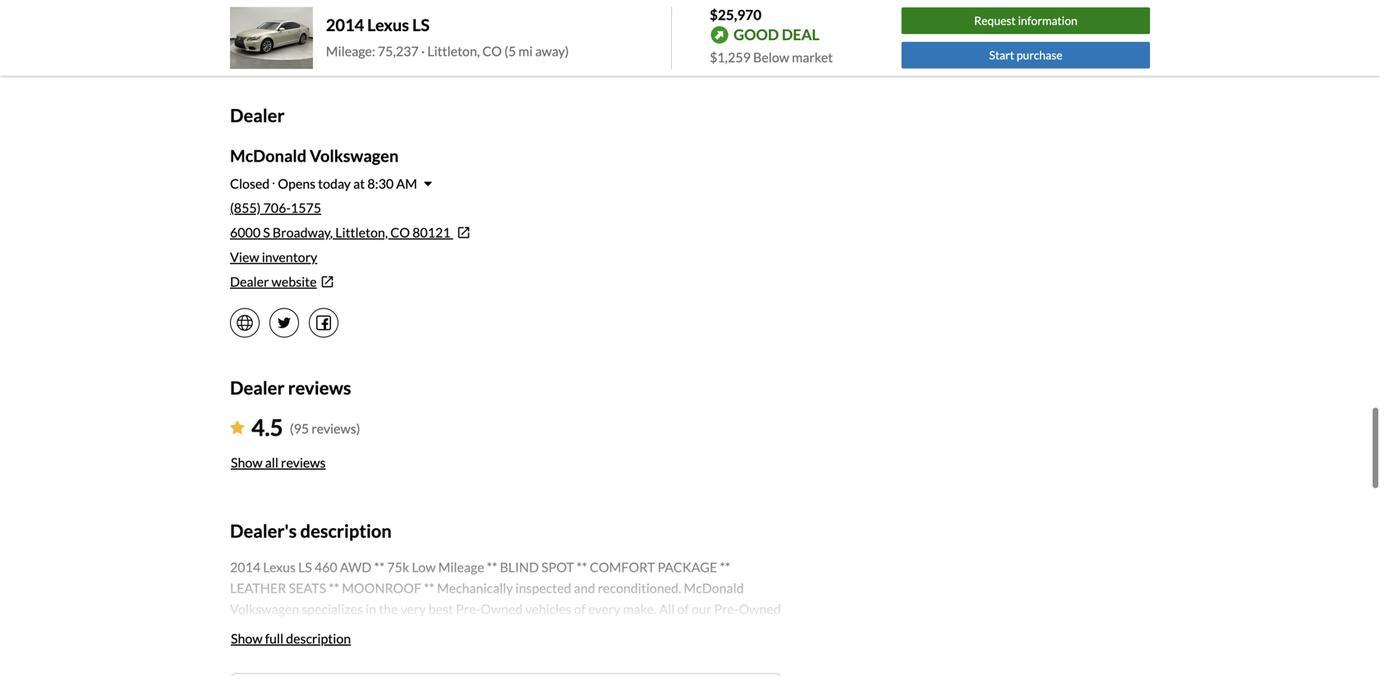 Task type: describe. For each thing, give the bounding box(es) containing it.
owned
[[268, 644, 307, 660]]

4734
[[682, 665, 713, 677]]

mcdonald volkswagen link
[[230, 146, 399, 166]]

reconditioned.
[[598, 581, 681, 597]]

(855)
[[230, 200, 261, 216]]

2014 for 2014 lexus ls mileage: 75,237 · littleton, co (5 mi away)
[[326, 15, 364, 35]]

volkswagen inside 2014 lexus ls 460 awd ** 75k low mileage ** blind spot ** comfort package ** leather seats ** moonroof ** mechanically inspected and reconditioned.   mcdonald volkswagen specializes in the very best pre-owned vehicles of every make. all of our pre-owned vehicles are fully inspected and reconditioned to our high standard. mcdonald automotive is a family owned dealer group, dedicated to community involvement and ensuring that we provide the very best quality vehicles for over 50 years. please call us today at 303-376-4734 for
[[230, 602, 299, 618]]

high
[[531, 623, 555, 639]]

for inside 2014 lexus ls 460 awd ** 75k low mileage ** blind spot ** comfort package ** leather seats ** moonroof ** mechanically inspected and reconditioned.   mcdonald volkswagen specializes in the very best pre-owned vehicles of every make. all of our pre-owned vehicles are fully inspected and reconditioned to our high standard. mcdonald automotive is a family owned dealer group, dedicated to community involvement and ensuring that we provide the very best quality vehicles for over 50 years. please call us today at 303-376-4734 for
[[398, 665, 415, 677]]

community
[[462, 644, 526, 660]]

dealer for dealer reviews
[[230, 377, 285, 399]]

blind
[[500, 560, 539, 576]]

every
[[588, 602, 620, 618]]

1 horizontal spatial inspected
[[516, 581, 571, 597]]

dealer's description
[[230, 521, 392, 542]]

deal
[[782, 26, 820, 44]]

0 horizontal spatial of
[[574, 602, 586, 618]]

(5
[[504, 43, 516, 59]]

show all reviews button
[[230, 445, 327, 481]]

mcdonald volkswagen
[[230, 146, 399, 166]]

50
[[446, 665, 461, 677]]

comfort
[[590, 560, 655, 576]]

0 vertical spatial volkswagen
[[310, 146, 399, 166]]

1 vertical spatial inspected
[[328, 623, 384, 639]]

6000 s broadway , littleton, co 80121
[[230, 225, 451, 241]]

** down low
[[424, 581, 434, 597]]

2014 lexus ls 460 awd ** 75k low mileage ** blind spot ** comfort package ** leather seats ** moonroof ** mechanically inspected and reconditioned.   mcdonald volkswagen specializes in the very best pre-owned vehicles of every make. all of our pre-owned vehicles are fully inspected and reconditioned to our high standard. mcdonald automotive is a family owned dealer group, dedicated to community involvement and ensuring that we provide the very best quality vehicles for over 50 years. please call us today at 303-376-4734 for
[[230, 560, 781, 677]]

make.
[[623, 602, 657, 618]]

moonroof
[[342, 581, 421, 597]]

specializes
[[302, 602, 363, 618]]

1 vertical spatial very
[[252, 665, 277, 677]]

** right spot
[[577, 560, 587, 576]]

spot
[[542, 560, 574, 576]]

show for dealer's
[[231, 631, 263, 647]]

dealer for dealer
[[230, 105, 285, 126]]

start
[[989, 48, 1014, 62]]

mi
[[519, 43, 533, 59]]

mileage:
[[326, 43, 375, 59]]

1 vertical spatial mcdonald
[[684, 581, 744, 597]]

family
[[230, 644, 265, 660]]

dealer reviews
[[230, 377, 351, 399]]

dealer website
[[230, 274, 317, 290]]

caret down image
[[424, 177, 432, 190]]

show for dealer
[[231, 455, 263, 471]]

$1,259 below market
[[710, 49, 833, 65]]

*estimated
[[230, 37, 278, 49]]

in
[[366, 602, 376, 618]]

a inside 2014 lexus ls 460 awd ** 75k low mileage ** blind spot ** comfort package ** leather seats ** moonroof ** mechanically inspected and reconditioned.   mcdonald volkswagen specializes in the very best pre-owned vehicles of every make. all of our pre-owned vehicles are fully inspected and reconditioned to our high standard. mcdonald automotive is a family owned dealer group, dedicated to community involvement and ensuring that we provide the very best quality vehicles for over 50 years. please call us today at 303-376-4734 for
[[759, 623, 766, 639]]

75k
[[387, 560, 409, 576]]

*estimated payments are for informational purposes only, and do not represent a financing offer or guarantee of credit from the seller.
[[230, 37, 773, 64]]

quality
[[307, 665, 347, 677]]

the inside the *estimated payments are for informational purposes only, and do not represent a financing offer or guarantee of credit from the seller.
[[759, 37, 773, 49]]

us
[[562, 665, 575, 677]]

6000
[[230, 225, 261, 241]]

show full description
[[231, 631, 351, 647]]

dedicated
[[388, 644, 444, 660]]

away)
[[535, 43, 569, 59]]

lexus for 2014 lexus ls mileage: 75,237 · littleton, co (5 mi away)
[[367, 15, 409, 35]]

1 horizontal spatial of
[[677, 602, 689, 618]]

fully
[[300, 623, 325, 639]]

dealer for dealer website
[[230, 274, 269, 290]]

today inside 2014 lexus ls 460 awd ** 75k low mileage ** blind spot ** comfort package ** leather seats ** moonroof ** mechanically inspected and reconditioned.   mcdonald volkswagen specializes in the very best pre-owned vehicles of every make. all of our pre-owned vehicles are fully inspected and reconditioned to our high standard. mcdonald automotive is a family owned dealer group, dedicated to community involvement and ensuring that we provide the very best quality vehicles for over 50 years. please call us today at 303-376-4734 for
[[578, 665, 611, 677]]

inventory
[[262, 249, 317, 265]]

2014 lexus ls mileage: 75,237 · littleton, co (5 mi away)
[[326, 15, 569, 59]]

1 vertical spatial best
[[280, 665, 305, 677]]

view inventory link
[[230, 249, 317, 265]]

reconditioned
[[410, 623, 491, 639]]

show all reviews
[[231, 455, 326, 471]]

low
[[412, 560, 436, 576]]

years.
[[464, 665, 498, 677]]

1 horizontal spatial very
[[400, 602, 426, 618]]

1 pre- from the left
[[456, 602, 481, 618]]

80121
[[412, 225, 451, 241]]

start purchase
[[989, 48, 1063, 62]]

are inside the *estimated payments are for informational purposes only, and do not represent a financing offer or guarantee of credit from the seller.
[[323, 37, 338, 49]]

purchase
[[1017, 48, 1063, 62]]

financing
[[576, 37, 616, 49]]

closed
[[230, 176, 270, 192]]

mileage
[[438, 560, 484, 576]]

good
[[734, 26, 779, 44]]

package
[[658, 560, 717, 576]]

automotive
[[677, 623, 745, 639]]

reviews)
[[312, 421, 360, 437]]

303-
[[627, 665, 655, 677]]

dealer website link
[[230, 272, 782, 292]]

call
[[540, 665, 560, 677]]

(95
[[290, 421, 309, 437]]

$1,259
[[710, 49, 751, 65]]

we
[[705, 644, 722, 660]]

involvement
[[529, 644, 600, 660]]

(855) 706-1575 link
[[230, 200, 321, 216]]

view inventory
[[230, 249, 317, 265]]

of inside the *estimated payments are for informational purposes only, and do not represent a financing offer or guarantee of credit from the seller.
[[698, 37, 707, 49]]

(855) 706-1575
[[230, 200, 321, 216]]

,
[[330, 225, 333, 241]]

0 vertical spatial to
[[493, 623, 506, 639]]

over
[[418, 665, 443, 677]]

376-
[[655, 665, 682, 677]]

1 vertical spatial our
[[508, 623, 528, 639]]

only,
[[456, 37, 476, 49]]

group,
[[348, 644, 385, 660]]

good deal
[[734, 26, 820, 44]]

show full description button
[[230, 621, 352, 657]]

0 vertical spatial description
[[300, 521, 392, 542]]

description inside button
[[286, 631, 351, 647]]

seats
[[289, 581, 326, 597]]

lexus for 2014 lexus ls 460 awd ** 75k low mileage ** blind spot ** comfort package ** leather seats ** moonroof ** mechanically inspected and reconditioned.   mcdonald volkswagen specializes in the very best pre-owned vehicles of every make. all of our pre-owned vehicles are fully inspected and reconditioned to our high standard. mcdonald automotive is a family owned dealer group, dedicated to community involvement and ensuring that we provide the very best quality vehicles for over 50 years. please call us today at 303-376-4734 for
[[263, 560, 296, 576]]

706-
[[263, 200, 291, 216]]

4.5 (95 reviews)
[[251, 414, 360, 441]]



Task type: locate. For each thing, give the bounding box(es) containing it.
0 horizontal spatial owned
[[481, 602, 523, 618]]

1 horizontal spatial for
[[398, 665, 415, 677]]

0 horizontal spatial our
[[508, 623, 528, 639]]

pre- down mechanically
[[456, 602, 481, 618]]

below
[[753, 49, 789, 65]]

$25,970
[[710, 6, 762, 23]]

2 horizontal spatial of
[[698, 37, 707, 49]]

1 vertical spatial show
[[231, 631, 263, 647]]

for
[[339, 37, 352, 49], [398, 665, 415, 677]]

littleton, right ,
[[335, 225, 388, 241]]

2014 up mileage:
[[326, 15, 364, 35]]

the right in on the bottom
[[379, 602, 398, 618]]

1 vertical spatial ls
[[298, 560, 312, 576]]

ls for 2014 lexus ls 460 awd ** 75k low mileage ** blind spot ** comfort package ** leather seats ** moonroof ** mechanically inspected and reconditioned.   mcdonald volkswagen specializes in the very best pre-owned vehicles of every make. all of our pre-owned vehicles are fully inspected and reconditioned to our high standard. mcdonald automotive is a family owned dealer group, dedicated to community involvement and ensuring that we provide the very best quality vehicles for over 50 years. please call us today at 303-376-4734 for
[[298, 560, 312, 576]]

closed opens today at 8:30 am
[[230, 176, 417, 192]]

0 horizontal spatial inspected
[[328, 623, 384, 639]]

·
[[421, 43, 425, 59]]

littleton, right ·
[[427, 43, 480, 59]]

purposes
[[415, 37, 454, 49]]

1 horizontal spatial volkswagen
[[310, 146, 399, 166]]

view
[[230, 249, 259, 265]]

vehicles
[[525, 602, 571, 618], [230, 623, 276, 639], [349, 665, 395, 677]]

1 horizontal spatial ls
[[412, 15, 430, 35]]

ls up purposes
[[412, 15, 430, 35]]

and up the every
[[574, 581, 595, 597]]

ls left 460
[[298, 560, 312, 576]]

** up the specializes
[[329, 581, 339, 597]]

0 horizontal spatial 2014
[[230, 560, 261, 576]]

very
[[400, 602, 426, 618], [252, 665, 277, 677]]

2 show from the top
[[231, 631, 263, 647]]

to
[[493, 623, 506, 639], [447, 644, 459, 660]]

1 vertical spatial volkswagen
[[230, 602, 299, 618]]

leather
[[230, 581, 286, 597]]

0 horizontal spatial co
[[390, 225, 410, 241]]

that
[[679, 644, 703, 660]]

1 vertical spatial 2014
[[230, 560, 261, 576]]

are right payments
[[323, 37, 338, 49]]

1 horizontal spatial 2014
[[326, 15, 364, 35]]

or
[[641, 37, 650, 49]]

best
[[428, 602, 453, 618], [280, 665, 305, 677]]

2 vertical spatial the
[[230, 665, 249, 677]]

vehicles down group,
[[349, 665, 395, 677]]

lexus inside 2014 lexus ls mileage: 75,237 · littleton, co (5 mi away)
[[367, 15, 409, 35]]

lexus up "informational"
[[367, 15, 409, 35]]

a inside the *estimated payments are for informational purposes only, and do not represent a financing offer or guarantee of credit from the seller.
[[570, 37, 575, 49]]

0 horizontal spatial ls
[[298, 560, 312, 576]]

mcdonald up closed
[[230, 146, 307, 166]]

0 vertical spatial dealer
[[230, 105, 285, 126]]

today down 'mcdonald volkswagen'
[[318, 176, 351, 192]]

**
[[374, 560, 385, 576], [487, 560, 497, 576], [577, 560, 587, 576], [720, 560, 730, 576], [329, 581, 339, 597], [424, 581, 434, 597]]

of right the all
[[677, 602, 689, 618]]

0 horizontal spatial volkswagen
[[230, 602, 299, 618]]

1 horizontal spatial to
[[493, 623, 506, 639]]

all
[[265, 455, 278, 471]]

description up awd
[[300, 521, 392, 542]]

2014 lexus ls image
[[230, 7, 313, 69]]

very down moonroof
[[400, 602, 426, 618]]

mechanically
[[437, 581, 513, 597]]

0 horizontal spatial littleton,
[[335, 225, 388, 241]]

reviews up 4.5 (95 reviews)
[[288, 377, 351, 399]]

1 vertical spatial a
[[759, 623, 766, 639]]

2 horizontal spatial the
[[759, 37, 773, 49]]

s
[[263, 225, 270, 241]]

start purchase button
[[902, 42, 1150, 69]]

co left '80121'
[[390, 225, 410, 241]]

1 horizontal spatial at
[[613, 665, 625, 677]]

1 vertical spatial to
[[447, 644, 459, 660]]

0 horizontal spatial pre-
[[456, 602, 481, 618]]

reviews
[[288, 377, 351, 399], [281, 455, 326, 471]]

dealer inside dealer website 'link'
[[230, 274, 269, 290]]

1 horizontal spatial lexus
[[367, 15, 409, 35]]

all
[[659, 602, 675, 618]]

and left do
[[478, 37, 494, 49]]

1 vertical spatial reviews
[[281, 455, 326, 471]]

is
[[748, 623, 757, 639]]

ls inside 2014 lexus ls 460 awd ** 75k low mileage ** blind spot ** comfort package ** leather seats ** moonroof ** mechanically inspected and reconditioned.   mcdonald volkswagen specializes in the very best pre-owned vehicles of every make. all of our pre-owned vehicles are fully inspected and reconditioned to our high standard. mcdonald automotive is a family owned dealer group, dedicated to community involvement and ensuring that we provide the very best quality vehicles for over 50 years. please call us today at 303-376-4734 for
[[298, 560, 312, 576]]

best down owned
[[280, 665, 305, 677]]

of up 'standard.'
[[574, 602, 586, 618]]

0 vertical spatial mcdonald
[[230, 146, 307, 166]]

2014 up leather
[[230, 560, 261, 576]]

2 horizontal spatial mcdonald
[[684, 581, 744, 597]]

dealer
[[309, 644, 346, 660]]

inspected up group,
[[328, 623, 384, 639]]

1 horizontal spatial mcdonald
[[614, 623, 675, 639]]

seller.
[[230, 52, 255, 64]]

2 dealer from the top
[[230, 274, 269, 290]]

show left 'full'
[[231, 631, 263, 647]]

littleton, inside 2014 lexus ls mileage: 75,237 · littleton, co (5 mi away)
[[427, 43, 480, 59]]

0 vertical spatial best
[[428, 602, 453, 618]]

1 vertical spatial at
[[613, 665, 625, 677]]

am
[[396, 176, 417, 192]]

75,237
[[378, 43, 419, 59]]

request
[[974, 14, 1016, 28]]

0 horizontal spatial at
[[353, 176, 365, 192]]

1 vertical spatial today
[[578, 665, 611, 677]]

1 vertical spatial vehicles
[[230, 623, 276, 639]]

co left (5
[[482, 43, 502, 59]]

at left 8:30
[[353, 176, 365, 192]]

pre-
[[456, 602, 481, 618], [714, 602, 739, 618]]

2 horizontal spatial vehicles
[[525, 602, 571, 618]]

lexus up leather
[[263, 560, 296, 576]]

0 horizontal spatial to
[[447, 644, 459, 660]]

0 vertical spatial ls
[[412, 15, 430, 35]]

1 show from the top
[[231, 455, 263, 471]]

to up '50'
[[447, 644, 459, 660]]

1 owned from the left
[[481, 602, 523, 618]]

request information button
[[902, 8, 1150, 34]]

of
[[698, 37, 707, 49], [574, 602, 586, 618], [677, 602, 689, 618]]

460
[[315, 560, 337, 576]]

3 dealer from the top
[[230, 377, 285, 399]]

0 vertical spatial the
[[759, 37, 773, 49]]

description
[[300, 521, 392, 542], [286, 631, 351, 647]]

0 vertical spatial at
[[353, 176, 365, 192]]

provide
[[725, 644, 769, 660]]

credit
[[708, 37, 734, 49]]

1575
[[291, 200, 321, 216]]

1 vertical spatial littleton,
[[335, 225, 388, 241]]

0 horizontal spatial are
[[279, 623, 298, 639]]

1 vertical spatial description
[[286, 631, 351, 647]]

broadway
[[273, 225, 330, 241]]

2014 inside 2014 lexus ls 460 awd ** 75k low mileage ** blind spot ** comfort package ** leather seats ** moonroof ** mechanically inspected and reconditioned.   mcdonald volkswagen specializes in the very best pre-owned vehicles of every make. all of our pre-owned vehicles are fully inspected and reconditioned to our high standard. mcdonald automotive is a family owned dealer group, dedicated to community involvement and ensuring that we provide the very best quality vehicles for over 50 years. please call us today at 303-376-4734 for
[[230, 560, 261, 576]]

show
[[231, 455, 263, 471], [231, 631, 263, 647]]

dealer down seller.
[[230, 105, 285, 126]]

2 owned from the left
[[739, 602, 781, 618]]

0 vertical spatial littleton,
[[427, 43, 480, 59]]

dealer up 4.5
[[230, 377, 285, 399]]

0 vertical spatial co
[[482, 43, 502, 59]]

for down dedicated
[[398, 665, 415, 677]]

request information
[[974, 14, 1078, 28]]

our left high
[[508, 623, 528, 639]]

0 vertical spatial today
[[318, 176, 351, 192]]

today right us
[[578, 665, 611, 677]]

1 vertical spatial are
[[279, 623, 298, 639]]

lexus inside 2014 lexus ls 460 awd ** 75k low mileage ** blind spot ** comfort package ** leather seats ** moonroof ** mechanically inspected and reconditioned.   mcdonald volkswagen specializes in the very best pre-owned vehicles of every make. all of our pre-owned vehicles are fully inspected and reconditioned to our high standard. mcdonald automotive is a family owned dealer group, dedicated to community involvement and ensuring that we provide the very best quality vehicles for over 50 years. please call us today at 303-376-4734 for
[[263, 560, 296, 576]]

0 horizontal spatial a
[[570, 37, 575, 49]]

2014
[[326, 15, 364, 35], [230, 560, 261, 576]]

0 vertical spatial reviews
[[288, 377, 351, 399]]

1 horizontal spatial the
[[379, 602, 398, 618]]

pre- up automotive on the bottom of page
[[714, 602, 739, 618]]

description down the specializes
[[286, 631, 351, 647]]

1 horizontal spatial today
[[578, 665, 611, 677]]

for left "informational"
[[339, 37, 352, 49]]

1 dealer from the top
[[230, 105, 285, 126]]

co inside 2014 lexus ls mileage: 75,237 · littleton, co (5 mi away)
[[482, 43, 502, 59]]

1 vertical spatial the
[[379, 602, 398, 618]]

informational
[[354, 37, 413, 49]]

owned down mechanically
[[481, 602, 523, 618]]

2 pre- from the left
[[714, 602, 739, 618]]

and
[[478, 37, 494, 49], [574, 581, 595, 597], [386, 623, 408, 639], [602, 644, 624, 660]]

1 horizontal spatial owned
[[739, 602, 781, 618]]

1 vertical spatial co
[[390, 225, 410, 241]]

2014 inside 2014 lexus ls mileage: 75,237 · littleton, co (5 mi away)
[[326, 15, 364, 35]]

volkswagen up 8:30
[[310, 146, 399, 166]]

littleton,
[[427, 43, 480, 59], [335, 225, 388, 241]]

do
[[496, 37, 507, 49]]

1 vertical spatial dealer
[[230, 274, 269, 290]]

the up below at the right of the page
[[759, 37, 773, 49]]

at left 303-
[[613, 665, 625, 677]]

0 horizontal spatial best
[[280, 665, 305, 677]]

mcdonald down package
[[684, 581, 744, 597]]

awd
[[340, 560, 372, 576]]

for inside the *estimated payments are for informational purposes only, and do not represent a financing offer or guarantee of credit from the seller.
[[339, 37, 352, 49]]

0 horizontal spatial vehicles
[[230, 623, 276, 639]]

today
[[318, 176, 351, 192], [578, 665, 611, 677]]

co
[[482, 43, 502, 59], [390, 225, 410, 241]]

information
[[1018, 14, 1078, 28]]

0 horizontal spatial mcdonald
[[230, 146, 307, 166]]

offer
[[618, 37, 639, 49]]

a right away)
[[570, 37, 575, 49]]

and down 'standard.'
[[602, 644, 624, 660]]

0 vertical spatial our
[[692, 602, 712, 618]]

the
[[759, 37, 773, 49], [379, 602, 398, 618], [230, 665, 249, 677]]

** left 75k
[[374, 560, 385, 576]]

owned up is
[[739, 602, 781, 618]]

0 vertical spatial for
[[339, 37, 352, 49]]

2014 for 2014 lexus ls 460 awd ** 75k low mileage ** blind spot ** comfort package ** leather seats ** moonroof ** mechanically inspected and reconditioned.   mcdonald volkswagen specializes in the very best pre-owned vehicles of every make. all of our pre-owned vehicles are fully inspected and reconditioned to our high standard. mcdonald automotive is a family owned dealer group, dedicated to community involvement and ensuring that we provide the very best quality vehicles for over 50 years. please call us today at 303-376-4734 for
[[230, 560, 261, 576]]

a right is
[[759, 623, 766, 639]]

** up mechanically
[[487, 560, 497, 576]]

are
[[323, 37, 338, 49], [279, 623, 298, 639]]

0 horizontal spatial for
[[339, 37, 352, 49]]

1 horizontal spatial best
[[428, 602, 453, 618]]

mcdonald
[[230, 146, 307, 166], [684, 581, 744, 597], [614, 623, 675, 639]]

0 vertical spatial a
[[570, 37, 575, 49]]

0 horizontal spatial today
[[318, 176, 351, 192]]

inspected down spot
[[516, 581, 571, 597]]

0 vertical spatial inspected
[[516, 581, 571, 597]]

0 vertical spatial vehicles
[[525, 602, 571, 618]]

0 vertical spatial very
[[400, 602, 426, 618]]

ls inside 2014 lexus ls mileage: 75,237 · littleton, co (5 mi away)
[[412, 15, 430, 35]]

1 vertical spatial for
[[398, 665, 415, 677]]

and up dedicated
[[386, 623, 408, 639]]

0 horizontal spatial the
[[230, 665, 249, 677]]

of left credit
[[698, 37, 707, 49]]

standard.
[[558, 623, 612, 639]]

market
[[792, 49, 833, 65]]

star image
[[230, 421, 245, 434]]

vehicles up family
[[230, 623, 276, 639]]

volkswagen down leather
[[230, 602, 299, 618]]

best up reconditioned
[[428, 602, 453, 618]]

reviews right all
[[281, 455, 326, 471]]

1 horizontal spatial co
[[482, 43, 502, 59]]

mcdonald down make.
[[614, 623, 675, 639]]

1 horizontal spatial our
[[692, 602, 712, 618]]

are inside 2014 lexus ls 460 awd ** 75k low mileage ** blind spot ** comfort package ** leather seats ** moonroof ** mechanically inspected and reconditioned.   mcdonald volkswagen specializes in the very best pre-owned vehicles of every make. all of our pre-owned vehicles are fully inspected and reconditioned to our high standard. mcdonald automotive is a family owned dealer group, dedicated to community involvement and ensuring that we provide the very best quality vehicles for over 50 years. please call us today at 303-376-4734 for
[[279, 623, 298, 639]]

opens
[[278, 176, 316, 192]]

1 horizontal spatial littleton,
[[427, 43, 480, 59]]

1 horizontal spatial vehicles
[[349, 665, 395, 677]]

** right package
[[720, 560, 730, 576]]

dealer down view
[[230, 274, 269, 290]]

0 horizontal spatial very
[[252, 665, 277, 677]]

from
[[736, 37, 757, 49]]

to up community
[[493, 623, 506, 639]]

ls for 2014 lexus ls mileage: 75,237 · littleton, co (5 mi away)
[[412, 15, 430, 35]]

2 vertical spatial mcdonald
[[614, 623, 675, 639]]

full
[[265, 631, 284, 647]]

0 horizontal spatial lexus
[[263, 560, 296, 576]]

1 horizontal spatial a
[[759, 623, 766, 639]]

show left all
[[231, 455, 263, 471]]

our up automotive on the bottom of page
[[692, 602, 712, 618]]

0 vertical spatial are
[[323, 37, 338, 49]]

vehicles up high
[[525, 602, 571, 618]]

please
[[500, 665, 538, 677]]

1 horizontal spatial pre-
[[714, 602, 739, 618]]

very down family
[[252, 665, 277, 677]]

dealer's
[[230, 521, 297, 542]]

1 vertical spatial lexus
[[263, 560, 296, 576]]

and inside the *estimated payments are for informational purposes only, and do not represent a financing offer or guarantee of credit from the seller.
[[478, 37, 494, 49]]

lexus
[[367, 15, 409, 35], [263, 560, 296, 576]]

are up owned
[[279, 623, 298, 639]]

0 vertical spatial 2014
[[326, 15, 364, 35]]

2 vertical spatial dealer
[[230, 377, 285, 399]]

0 vertical spatial lexus
[[367, 15, 409, 35]]

2 vertical spatial vehicles
[[349, 665, 395, 677]]

the down family
[[230, 665, 249, 677]]

reviews inside button
[[281, 455, 326, 471]]

1 horizontal spatial are
[[323, 37, 338, 49]]

guarantee
[[652, 37, 696, 49]]

represent
[[525, 37, 568, 49]]

at inside 2014 lexus ls 460 awd ** 75k low mileage ** blind spot ** comfort package ** leather seats ** moonroof ** mechanically inspected and reconditioned.   mcdonald volkswagen specializes in the very best pre-owned vehicles of every make. all of our pre-owned vehicles are fully inspected and reconditioned to our high standard. mcdonald automotive is a family owned dealer group, dedicated to community involvement and ensuring that we provide the very best quality vehicles for over 50 years. please call us today at 303-376-4734 for
[[613, 665, 625, 677]]

0 vertical spatial show
[[231, 455, 263, 471]]



Task type: vqa. For each thing, say whether or not it's contained in the screenshot.
7,930
no



